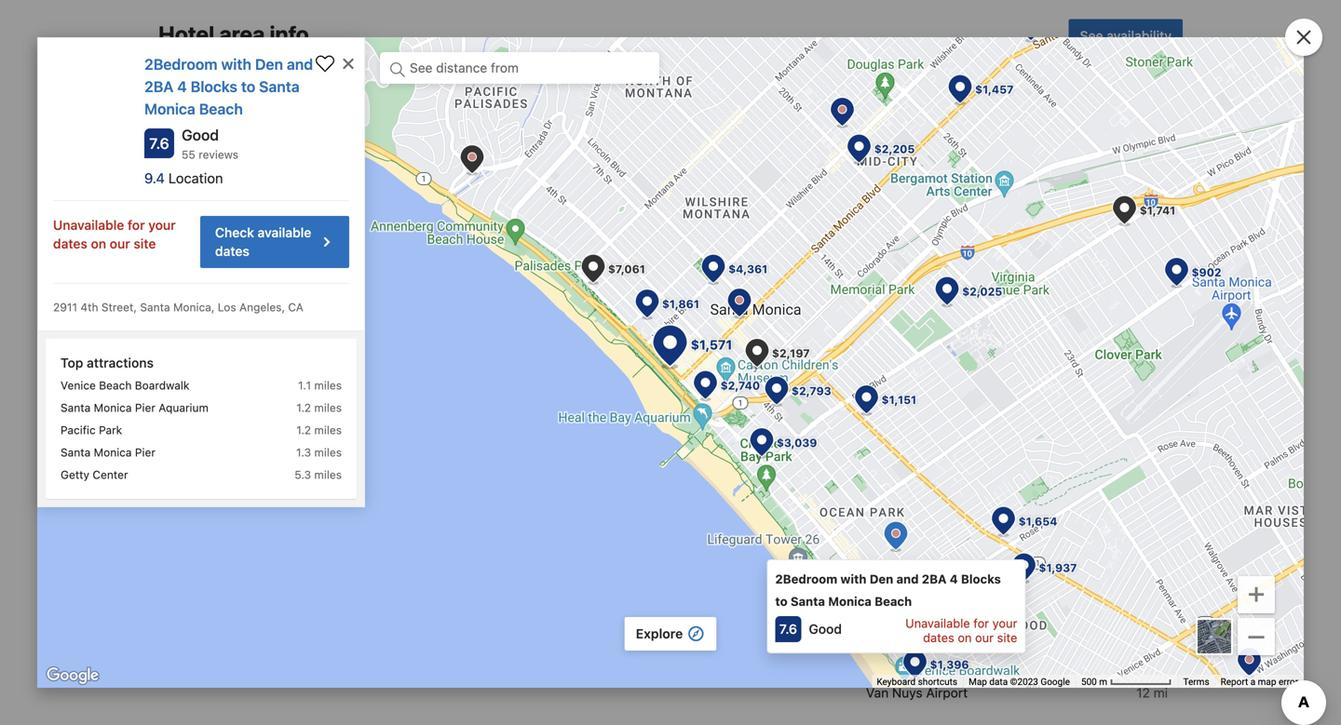 Task type: vqa. For each thing, say whether or not it's contained in the screenshot.


Task type: describe. For each thing, give the bounding box(es) containing it.
pier for 1.3 miles
[[135, 446, 155, 459]]

los angeles county museum of art (lacma)
[[512, 317, 727, 351]]

county inside los angeles county museum of art (lacma)
[[589, 317, 632, 332]]

12 for capitol records building
[[783, 369, 796, 384]]

los inside "map view" dialog
[[218, 301, 236, 314]]

0 vertical spatial on
[[91, 236, 106, 252]]

0 vertical spatial 2bedroom
[[144, 55, 218, 73]]

0 vertical spatial attractions
[[569, 105, 648, 123]]

+ _
[[1248, 575, 1266, 642]]

0 horizontal spatial den
[[255, 55, 283, 73]]

subway for wilshire / western lacmta station
[[866, 492, 913, 507]]

0 horizontal spatial 2bedroom with den and 2ba 4 blocks to santa monica beach
[[144, 55, 313, 118]]

2.4
[[777, 183, 796, 198]]

0 horizontal spatial dates
[[53, 236, 87, 252]]

1 vertical spatial to
[[776, 595, 788, 609]]

7.6 for check available dates
[[149, 135, 169, 152]]

park for 1,300 ft
[[219, 216, 245, 232]]

rated element
[[169, 170, 223, 186]]

$2,197
[[772, 347, 810, 360]]

12 mi for van nuys airport
[[1137, 686, 1168, 701]]

nuys
[[893, 686, 923, 701]]

1.5 mi
[[780, 149, 814, 165]]

mi for getty center
[[800, 250, 814, 265]]

monica up monica,
[[196, 283, 240, 299]]

mi for california science center
[[800, 455, 814, 470]]

closest
[[893, 575, 947, 593]]

12 for california science center
[[783, 455, 796, 470]]

park for 700 ft
[[219, 149, 245, 165]]

report a map error link
[[1221, 677, 1299, 688]]

see availability
[[1080, 28, 1172, 43]]

miles for pacific park
[[314, 424, 342, 437]]

courts
[[309, 216, 350, 232]]

santa monica airport
[[866, 619, 993, 634]]

1 vertical spatial on
[[958, 631, 972, 645]]

1 horizontal spatial our
[[976, 631, 994, 645]]

state down rey
[[936, 283, 968, 299]]

2911 4th street, santa monica, los angeles, ca
[[53, 301, 304, 314]]

samos clubhouse
[[158, 183, 267, 198]]

1 vertical spatial airport
[[1022, 652, 1063, 668]]

park for 1.2 miles
[[99, 424, 122, 437]]

availability
[[1107, 28, 1172, 43]]

0 vertical spatial for
[[128, 218, 145, 233]]

bounce
[[284, 384, 330, 399]]

12 mi for natural history museum of los angeles county
[[783, 412, 814, 427]]

0
[[794, 563, 802, 578]]

2911
[[53, 301, 77, 314]]

ft for 700 ft
[[451, 149, 460, 165]]

1 vertical spatial blocks
[[961, 573, 1001, 587]]

1 horizontal spatial with
[[841, 573, 867, 587]]

monica up will rogers state beach
[[904, 149, 948, 165]]

records
[[558, 369, 608, 384]]

1 vertical spatial for
[[974, 617, 990, 631]]

santa monica beach bounce
[[158, 384, 330, 399]]

1 vertical spatial your
[[993, 617, 1018, 631]]

palisades for palisades park pétanque courts
[[158, 216, 215, 232]]

beach up pacific park
[[99, 379, 132, 392]]

dog
[[158, 250, 183, 265]]

5
[[1143, 425, 1151, 440]]

2.3 mi
[[1132, 619, 1168, 634]]

station for upper tram station
[[983, 391, 1025, 407]]

eames house
[[512, 149, 594, 165]]

public transit
[[893, 348, 988, 365]]

12 for van nuys airport
[[1137, 686, 1151, 701]]

0 vertical spatial unavailable
[[53, 218, 124, 233]]

see availability button
[[1069, 19, 1183, 53]]

los angeles international airport
[[866, 652, 1063, 668]]

/
[[977, 492, 981, 507]]

will rogers state beach
[[866, 183, 1010, 198]]

2bedroom with den and 2ba 4 blocks to santa monica beach link
[[144, 55, 313, 118]]

3.3
[[1132, 250, 1151, 265]]

pacific
[[61, 424, 96, 437]]

mi for venice beach
[[1154, 216, 1168, 232]]

mi for venice beach boardwalk
[[800, 216, 814, 232]]

1.5
[[780, 149, 796, 165]]

0 vertical spatial 4
[[177, 78, 187, 95]]

monica down closest
[[904, 619, 948, 634]]

petersen automotive museum
[[512, 283, 692, 299]]

reviews
[[199, 148, 239, 161]]

house
[[556, 149, 594, 165]]

3.3 mi
[[1132, 250, 1168, 265]]

scored  9.4 element
[[144, 170, 169, 186]]

tram for upper
[[949, 391, 979, 407]]

$3,039
[[777, 436, 817, 449]]

0 horizontal spatial unavailable for your dates on our site
[[53, 218, 176, 252]]

2ba inside '2bedroom with den and 2ba 4 blocks to santa monica beach' link
[[144, 78, 174, 95]]

capitol
[[512, 369, 555, 384]]

1,200 ft
[[415, 183, 460, 198]]

tram for lower
[[948, 425, 978, 440]]

venice for 2.4 mi
[[512, 183, 553, 198]]

museum for automotive
[[641, 283, 692, 299]]

5.3 miles
[[295, 469, 342, 482]]

what's nearby
[[184, 105, 289, 123]]

restaurants
[[184, 515, 272, 533]]

attractions inside "map view" dialog
[[87, 355, 154, 371]]

good for good 55 reviews
[[182, 126, 219, 144]]

beach down "santa monica beach"
[[973, 183, 1010, 198]]

museum inside los angeles county museum of art (lacma)
[[636, 317, 687, 332]]

santa monica pier
[[61, 446, 155, 459]]

close info window image
[[340, 55, 357, 72]]

0 vertical spatial pier
[[243, 317, 267, 332]]

$2,025
[[963, 285, 1003, 298]]

automotive
[[569, 283, 638, 299]]

See distance from search field
[[380, 52, 660, 84]]

0 vertical spatial aquarium
[[270, 317, 327, 332]]

venice beach boardwalk for 1.1 miles
[[61, 379, 190, 392]]

4.5 mi for getty center
[[777, 250, 814, 265]]

natural history museum of los angeles county
[[512, 403, 750, 437]]

dog ppl
[[158, 250, 210, 265]]

boardwalk for 1.1 miles
[[135, 379, 190, 392]]

dates inside check available dates
[[215, 244, 250, 259]]

park right skate
[[594, 183, 620, 198]]

pacific park
[[61, 424, 122, 437]]

train for upper tram station
[[866, 391, 896, 407]]

©2023
[[1011, 677, 1039, 688]]

check
[[215, 225, 254, 240]]

monica up pacific park
[[94, 402, 132, 415]]

rogers
[[892, 183, 934, 198]]

monica left 1.1
[[196, 384, 240, 399]]

ca
[[288, 301, 304, 314]]

11 mi for hollywood/highland
[[1139, 459, 1168, 474]]

natural
[[512, 403, 556, 418]]

monica up 55
[[144, 100, 195, 118]]

$2,205
[[875, 143, 915, 156]]

area
[[219, 21, 265, 47]]

1.3 for 1.3 mi
[[1134, 183, 1151, 198]]

of
[[691, 317, 705, 332]]

1 horizontal spatial top attractions
[[539, 105, 648, 123]]

miles for santa monica pier aquarium
[[314, 402, 342, 415]]

500 ft
[[1132, 149, 1168, 165]]

del
[[911, 250, 931, 265]]

keyboard shortcuts
[[877, 677, 958, 688]]

0 vertical spatial santa monica pier aquarium
[[158, 317, 327, 332]]

12 mi for california science center
[[783, 455, 814, 470]]

1.2 miles for pacific park
[[296, 424, 342, 437]]

monica down monica,
[[196, 317, 240, 332]]

train for lower tram station
[[866, 425, 896, 440]]

1 vertical spatial den
[[870, 573, 894, 587]]

terms link
[[1184, 677, 1210, 688]]

11 mi for wilshire / western lacmta station
[[1139, 501, 1168, 517]]

terms
[[1184, 677, 1210, 688]]

700
[[424, 149, 448, 165]]

monica,
[[173, 301, 215, 314]]

wilshire
[[925, 492, 973, 507]]

santa monica beach
[[866, 149, 989, 165]]

good 55 reviews
[[182, 126, 239, 161]]

mi for will rogers state beach
[[1154, 183, 1168, 198]]

restaurants & cafes
[[184, 515, 329, 533]]

lower
[[908, 425, 944, 440]]

miles for getty center
[[314, 469, 342, 482]]

9 mi for petersen automotive museum
[[788, 283, 814, 299]]

monica down pacific park
[[94, 446, 132, 459]]

beach down in
[[951, 149, 989, 165]]

beach right rey
[[960, 250, 997, 265]]

ft for 0 ft
[[805, 563, 814, 578]]

report a map error
[[1221, 677, 1299, 688]]

aquarium inside "map view" dialog
[[159, 402, 209, 415]]

0 ft
[[794, 563, 814, 578]]

venice beach boardwalk for 2.5 mi
[[512, 216, 660, 232]]

ft for 1,300 ft
[[451, 216, 460, 232]]

2 horizontal spatial center
[[624, 455, 665, 470]]

1 horizontal spatial 2bedroom
[[776, 573, 838, 587]]

subway for hollywood/highland
[[866, 459, 913, 474]]

0 horizontal spatial blocks
[[191, 78, 238, 95]]

hollywood/highland
[[925, 459, 1046, 474]]

mi for eames house
[[800, 149, 814, 165]]

upper tram station
[[908, 391, 1025, 407]]

lower tram station
[[908, 425, 1024, 440]]

venice for 1.1 miles
[[61, 379, 96, 392]]

pier for 1.2 miles
[[135, 402, 155, 415]]

1 vertical spatial and
[[897, 573, 919, 587]]

9 mi for los angeles county museum of art (lacma)
[[788, 326, 814, 342]]

a
[[1251, 677, 1256, 688]]

santa monica state beach
[[158, 283, 316, 299]]

9.4 location
[[144, 170, 223, 186]]

miles for santa monica pier
[[314, 446, 342, 459]]

skate
[[556, 183, 590, 198]]

9 for los angeles county museum of art (lacma)
[[788, 326, 796, 342]]

van nuys airport
[[866, 686, 968, 701]]



Task type: locate. For each thing, give the bounding box(es) containing it.
1 horizontal spatial good
[[809, 622, 842, 637]]

mi for natural history museum of los angeles county
[[800, 412, 814, 427]]

angeles for los angeles county museum of art (lacma)
[[537, 317, 586, 332]]

miles
[[314, 379, 342, 392], [314, 402, 342, 415], [314, 424, 342, 437], [314, 446, 342, 459], [314, 469, 342, 482]]

0 horizontal spatial on
[[91, 236, 106, 252]]

top inside "map view" dialog
[[61, 355, 83, 371]]

4.5 for dockweiler state beach
[[1131, 283, 1151, 299]]

boardwalk for 2.5 mi
[[597, 216, 660, 232]]

your up dog
[[148, 218, 176, 233]]

1 miles from the top
[[314, 379, 342, 392]]

shortcuts
[[918, 677, 958, 688]]

capitol records building
[[512, 369, 660, 384]]

scored  7.6 element for check available dates
[[144, 129, 174, 158]]

aquarium down ca
[[270, 317, 327, 332]]

palisades for palisades park
[[158, 149, 215, 165]]

den
[[255, 55, 283, 73], [870, 573, 894, 587]]

beach up marina del rey beach
[[910, 216, 948, 232]]

$7,061
[[608, 263, 646, 276]]

palisades up 9.4 location
[[158, 149, 215, 165]]

1.3 inside "map view" dialog
[[296, 446, 311, 459]]

park inside "map view" dialog
[[99, 424, 122, 437]]

0 horizontal spatial attractions
[[87, 355, 154, 371]]

county inside natural history museum of los angeles county
[[512, 421, 556, 437]]

good for good
[[809, 622, 842, 637]]

google image
[[42, 664, 103, 689]]

1 vertical spatial aquarium
[[159, 402, 209, 415]]

train down $1,151
[[866, 425, 896, 440]]

12 mi up $2,793
[[783, 369, 814, 384]]

airport up the google
[[1022, 652, 1063, 668]]

venice up pacific
[[61, 379, 96, 392]]

12 down $2,197
[[783, 369, 796, 384]]

1 vertical spatial 2bedroom
[[776, 573, 838, 587]]

boardwalk
[[597, 216, 660, 232], [135, 379, 190, 392]]

miles for venice beach boardwalk
[[314, 379, 342, 392]]

1.1 miles
[[298, 379, 342, 392]]

500
[[1132, 149, 1156, 165], [1082, 677, 1097, 688]]

boardwalk inside "map view" dialog
[[135, 379, 190, 392]]

2ba
[[144, 78, 174, 95], [922, 573, 947, 587]]

venice for 1.7 mi
[[866, 216, 907, 232]]

transit
[[941, 348, 988, 365]]

500 up 1.3 mi
[[1132, 149, 1156, 165]]

2 subway from the top
[[866, 492, 913, 507]]

station up hollywood/highland
[[982, 425, 1024, 440]]

hotel
[[158, 21, 215, 47]]

7.6 for _
[[780, 622, 798, 637]]

12 for natural history museum of los angeles county
[[783, 412, 796, 427]]

0 vertical spatial 7.6
[[149, 135, 169, 152]]

los up (lacma)
[[512, 317, 534, 332]]

2 9 from the top
[[788, 326, 796, 342]]

0 horizontal spatial unavailable
[[53, 218, 124, 233]]

getty for 4.5 mi
[[512, 250, 545, 265]]

1 vertical spatial 4.5 mi
[[1131, 283, 1168, 299]]

1 vertical spatial 9 mi
[[788, 326, 814, 342]]

1.7 mi
[[1134, 216, 1168, 232]]

and down "info"
[[287, 55, 313, 73]]

international
[[943, 652, 1018, 668]]

0 vertical spatial train
[[866, 391, 896, 407]]

1.2 for santa monica pier aquarium
[[296, 402, 311, 415]]

beach down marina del rey beach
[[972, 283, 1009, 299]]

0 vertical spatial boardwalk
[[597, 216, 660, 232]]

map region
[[37, 37, 1304, 689]]

our
[[110, 236, 130, 252], [976, 631, 994, 645]]

scored  7.6 element for _
[[776, 617, 802, 643]]

1 vertical spatial our
[[976, 631, 994, 645]]

1 vertical spatial site
[[997, 631, 1018, 645]]

check available dates link
[[200, 216, 349, 268]]

0 vertical spatial 500
[[1132, 149, 1156, 165]]

good inside good 55 reviews
[[182, 126, 219, 144]]

1 horizontal spatial getty
[[512, 250, 545, 265]]

1 horizontal spatial 2bedroom with den and 2ba 4 blocks to santa monica beach
[[776, 573, 1001, 609]]

miles right 1.1
[[314, 379, 342, 392]]

2 11 mi from the top
[[1139, 501, 1168, 517]]

ft for 1,200 ft
[[451, 183, 460, 198]]

ft for 500 ft
[[1159, 149, 1168, 165]]

4.5 mi for dockweiler state beach
[[1131, 283, 1168, 299]]

subway down lower
[[866, 459, 913, 474]]

museum down building
[[606, 403, 658, 418]]

getty center inside "map view" dialog
[[61, 469, 128, 482]]

lacmta
[[1038, 492, 1089, 507]]

1 horizontal spatial unavailable
[[906, 617, 971, 631]]

report
[[1221, 677, 1249, 688]]

palisades up dog ppl
[[158, 216, 215, 232]]

1 palisades from the top
[[158, 149, 215, 165]]

4.5 mi
[[777, 250, 814, 265], [1131, 283, 1168, 299]]

0 horizontal spatial site
[[134, 236, 156, 252]]

center for 5.3 miles
[[93, 469, 128, 482]]

the
[[974, 105, 998, 123]]

scored  7.6 element left 55
[[144, 129, 174, 158]]

11 for wilshire / western lacmta station
[[1139, 501, 1151, 517]]

hotel area info
[[158, 21, 309, 47]]

1 vertical spatial 4.5
[[1131, 283, 1151, 299]]

scored  7.6 element
[[144, 129, 174, 158], [776, 617, 802, 643]]

11 mi
[[1139, 459, 1168, 474], [1139, 501, 1168, 517]]

beach down skate
[[556, 216, 594, 232]]

1 horizontal spatial venice beach boardwalk
[[512, 216, 660, 232]]

venice beach boardwalk inside "map view" dialog
[[61, 379, 190, 392]]

station
[[866, 511, 907, 526]]

attractions
[[569, 105, 648, 123], [87, 355, 154, 371]]

upper
[[908, 391, 945, 407]]

12 mi for capitol records building
[[783, 369, 814, 384]]

1 horizontal spatial 4.5
[[1131, 283, 1151, 299]]

eames
[[512, 149, 552, 165]]

western
[[984, 492, 1034, 507]]

palisades
[[158, 149, 215, 165], [158, 216, 215, 232]]

5.3
[[295, 469, 311, 482]]

angeles up keyboard shortcuts button
[[891, 652, 940, 668]]

1 11 from the top
[[1139, 459, 1151, 474]]

0 horizontal spatial with
[[221, 55, 251, 73]]

ppl
[[187, 250, 210, 265]]

beaches in the neighborhood
[[893, 105, 1105, 123]]

0 vertical spatial 1.2 miles
[[296, 402, 342, 415]]

nearby
[[239, 105, 289, 123]]

1 horizontal spatial 2ba
[[922, 573, 947, 587]]

1 9 mi from the top
[[788, 283, 814, 299]]

top attractions
[[539, 105, 648, 123], [61, 355, 154, 371]]

0 vertical spatial tram
[[949, 391, 979, 407]]

0 horizontal spatial 2bedroom
[[144, 55, 218, 73]]

1 vertical spatial unavailable for your dates on our site
[[906, 617, 1018, 645]]

mi
[[800, 149, 814, 165], [800, 183, 814, 198], [1154, 183, 1168, 198], [800, 216, 814, 232], [1154, 216, 1168, 232], [800, 250, 814, 265], [1154, 250, 1168, 265], [800, 283, 814, 299], [1154, 283, 1168, 299], [800, 326, 814, 342], [800, 369, 814, 384], [1154, 391, 1168, 407], [800, 412, 814, 427], [1154, 425, 1168, 440], [800, 455, 814, 470], [1154, 459, 1168, 474], [1154, 501, 1168, 517], [1154, 619, 1168, 634], [1154, 652, 1168, 668], [1154, 686, 1168, 701]]

1 vertical spatial 11
[[1139, 501, 1151, 517]]

1 vertical spatial county
[[512, 421, 556, 437]]

4 miles from the top
[[314, 446, 342, 459]]

mi for marina del rey beach
[[1154, 250, 1168, 265]]

9 for petersen automotive museum
[[788, 283, 796, 299]]

los inside los angeles county museum of art (lacma)
[[512, 317, 534, 332]]

1 vertical spatial attractions
[[87, 355, 154, 371]]

1 horizontal spatial getty center
[[512, 250, 590, 265]]

0 horizontal spatial for
[[128, 218, 145, 233]]

top down the 2911
[[61, 355, 83, 371]]

getty center down santa monica pier
[[61, 469, 128, 482]]

0 horizontal spatial 4.5 mi
[[777, 250, 814, 265]]

$1,571
[[691, 338, 733, 353]]

palisades park
[[158, 149, 245, 165]]

samos
[[158, 183, 199, 198]]

getty center for 5.3 miles
[[61, 469, 128, 482]]

venice beach boardwalk down skate
[[512, 216, 660, 232]]

state for rogers
[[938, 183, 969, 198]]

art
[[709, 317, 727, 332]]

mi for los angeles international airport
[[1154, 652, 1168, 668]]

0 vertical spatial 4.5
[[777, 250, 796, 265]]

1 horizontal spatial 7.6
[[780, 622, 798, 637]]

1 subway from the top
[[866, 459, 913, 474]]

mi for santa monica airport
[[1154, 619, 1168, 634]]

center for 4.5 mi
[[549, 250, 590, 265]]

0 horizontal spatial our
[[110, 236, 130, 252]]

$1,457
[[976, 83, 1014, 96]]

5 mi
[[1143, 425, 1168, 440]]

0 horizontal spatial scored  7.6 element
[[144, 129, 174, 158]]

unavailable up 4th at the left of page
[[53, 218, 124, 233]]

1 horizontal spatial center
[[549, 250, 590, 265]]

1.2 miles for santa monica pier aquarium
[[296, 402, 342, 415]]

2 horizontal spatial dates
[[923, 631, 955, 645]]

unavailable for your dates on our site
[[53, 218, 176, 252], [906, 617, 1018, 645]]

tram down upper tram station
[[948, 425, 978, 440]]

1 vertical spatial unavailable
[[906, 617, 971, 631]]

1 vertical spatial palisades
[[158, 216, 215, 232]]

los down santa monica state beach
[[218, 301, 236, 314]]

2 miles from the top
[[314, 402, 342, 415]]

error
[[1279, 677, 1299, 688]]

0 horizontal spatial and
[[287, 55, 313, 73]]

0 vertical spatial to
[[241, 78, 255, 95]]

venice inside "map view" dialog
[[61, 379, 96, 392]]

for down "9.4"
[[128, 218, 145, 233]]

miles up 1.3 miles
[[314, 424, 342, 437]]

venice beach
[[866, 216, 948, 232]]

1 vertical spatial train
[[866, 425, 896, 440]]

with inside '2bedroom with den and 2ba 4 blocks to santa monica beach' link
[[221, 55, 251, 73]]

0 horizontal spatial good
[[182, 126, 219, 144]]

santa monica pier aquarium inside "map view" dialog
[[61, 402, 209, 415]]

12 mi down 6 mi
[[1137, 686, 1168, 701]]

12 mi up "$3,039"
[[783, 412, 814, 427]]

4
[[177, 78, 187, 95], [950, 573, 958, 587]]

1.2 up 1.3 miles
[[296, 424, 311, 437]]

1 horizontal spatial for
[[974, 617, 990, 631]]

1.3 for 1.3 miles
[[296, 446, 311, 459]]

0 vertical spatial site
[[134, 236, 156, 252]]

unavailable down closest airports at the right of the page
[[906, 617, 971, 631]]

12 up "$3,039"
[[783, 412, 796, 427]]

cafes
[[290, 515, 329, 533]]

good down 0 ft
[[809, 622, 842, 637]]

0 vertical spatial top attractions
[[539, 105, 648, 123]]

getty for 5.3 miles
[[61, 469, 89, 482]]

neighborhood
[[1002, 105, 1105, 123]]

1 vertical spatial tram
[[948, 425, 978, 440]]

0 horizontal spatial your
[[148, 218, 176, 233]]

4.6 mi
[[1131, 391, 1168, 407]]

1 horizontal spatial on
[[958, 631, 972, 645]]

angeles for los angeles international airport
[[891, 652, 940, 668]]

1 9 from the top
[[788, 283, 796, 299]]

0 horizontal spatial center
[[93, 469, 128, 482]]

state right rogers
[[938, 183, 969, 198]]

1 horizontal spatial your
[[993, 617, 1018, 631]]

on up 'los angeles international airport'
[[958, 631, 972, 645]]

mi for petersen automotive museum
[[800, 283, 814, 299]]

4 up what's
[[177, 78, 187, 95]]

train left upper
[[866, 391, 896, 407]]

1 1.2 from the top
[[296, 402, 311, 415]]

1.2 down bounce
[[296, 402, 311, 415]]

2 palisades from the top
[[158, 216, 215, 232]]

los up keyboard
[[866, 652, 888, 668]]

clubhouse
[[203, 183, 267, 198]]

for
[[128, 218, 145, 233], [974, 617, 990, 631]]

1 vertical spatial scored  7.6 element
[[776, 617, 802, 643]]

map view dialog
[[0, 0, 1342, 726]]

station for lower tram station
[[982, 425, 1024, 440]]

ft right the 700
[[451, 149, 460, 165]]

2 1.2 from the top
[[296, 424, 311, 437]]

data
[[990, 677, 1008, 688]]

with right 0 ft
[[841, 573, 867, 587]]

0 vertical spatial getty center
[[512, 250, 590, 265]]

state for monica
[[243, 283, 275, 299]]

station up the lower tram station
[[983, 391, 1025, 407]]

pier
[[243, 317, 267, 332], [135, 402, 155, 415], [135, 446, 155, 459]]

getty center up petersen
[[512, 250, 590, 265]]

+
[[1248, 575, 1266, 610]]

park down clubhouse
[[219, 216, 245, 232]]

mi for venice skate park
[[800, 183, 814, 198]]

dates down check
[[215, 244, 250, 259]]

1.3 up $1,741
[[1134, 183, 1151, 198]]

2bedroom
[[144, 55, 218, 73], [776, 573, 838, 587]]

scored  7.6 element down 0 on the right bottom of page
[[776, 617, 802, 643]]

2 11 from the top
[[1139, 501, 1151, 517]]

2 vertical spatial museum
[[606, 403, 658, 418]]

top attractions inside "map view" dialog
[[61, 355, 154, 371]]

science
[[573, 455, 621, 470]]

0 vertical spatial 2ba
[[144, 78, 174, 95]]

500 inside button
[[1082, 677, 1097, 688]]

11 for hollywood/highland
[[1139, 459, 1151, 474]]

check available dates
[[215, 225, 312, 259]]

top attractions up house
[[539, 105, 648, 123]]

angeles inside los angeles county museum of art (lacma)
[[537, 317, 586, 332]]

venice beach boardwalk up pacific park
[[61, 379, 190, 392]]

4.5 down 2.5
[[777, 250, 796, 265]]

explore
[[636, 627, 683, 642]]

1 vertical spatial 4
[[950, 573, 958, 587]]

beach left 1.1
[[243, 384, 281, 399]]

1 vertical spatial 1.3
[[296, 446, 311, 459]]

airport for santa monica airport
[[951, 619, 993, 634]]

miles up 5.3 miles
[[314, 446, 342, 459]]

map data ©2023 google
[[969, 677, 1070, 688]]

blocks up what's
[[191, 78, 238, 95]]

1 vertical spatial 7.6
[[780, 622, 798, 637]]

500 for 500 m
[[1082, 677, 1097, 688]]

1.7
[[1134, 216, 1151, 232]]

12 down "$3,039"
[[783, 455, 796, 470]]

monica up santa monica airport
[[829, 595, 872, 609]]

site up "international"
[[997, 631, 1018, 645]]

1.2 for pacific park
[[296, 424, 311, 437]]

museum for history
[[606, 403, 658, 418]]

4.5 mi down 2.5 mi
[[777, 250, 814, 265]]

2 horizontal spatial angeles
[[891, 652, 940, 668]]

museum inside natural history museum of los angeles county
[[606, 403, 658, 418]]

1 1.2 miles from the top
[[296, 402, 342, 415]]

den down "info"
[[255, 55, 283, 73]]

mi for dockweiler state beach
[[1154, 283, 1168, 299]]

unavailable for your dates on our site down "9.4"
[[53, 218, 176, 252]]

7.6 down 0 on the right bottom of page
[[780, 622, 798, 637]]

getty down santa monica pier
[[61, 469, 89, 482]]

$4,361
[[729, 263, 768, 276]]

venice up marina
[[866, 216, 907, 232]]

0 horizontal spatial 500
[[1082, 677, 1097, 688]]

center down santa monica pier
[[93, 469, 128, 482]]

attractions up house
[[569, 105, 648, 123]]

airport up 'los angeles international airport'
[[951, 619, 993, 634]]

0 horizontal spatial venice beach boardwalk
[[61, 379, 190, 392]]

angeles inside natural history museum of los angeles county
[[702, 403, 750, 418]]

1 vertical spatial 1.2 miles
[[296, 424, 342, 437]]

1 horizontal spatial 1.3
[[1134, 183, 1151, 198]]

getty inside "map view" dialog
[[61, 469, 89, 482]]

0 vertical spatial county
[[589, 317, 632, 332]]

mi for los angeles county museum of art (lacma)
[[800, 326, 814, 342]]

1 vertical spatial 500
[[1082, 677, 1097, 688]]

2 vertical spatial angeles
[[891, 652, 940, 668]]

0 horizontal spatial 4.5
[[777, 250, 796, 265]]

marina
[[866, 250, 907, 265]]

1 horizontal spatial unavailable for your dates on our site
[[906, 617, 1018, 645]]

aquarium down the santa monica beach bounce
[[159, 402, 209, 415]]

2 9 mi from the top
[[788, 326, 814, 342]]

good up palisades park
[[182, 126, 219, 144]]

7.6 left 55
[[149, 135, 169, 152]]

1.2 miles down bounce
[[296, 402, 342, 415]]

2.5 mi
[[778, 216, 814, 232]]

1 horizontal spatial boardwalk
[[597, 216, 660, 232]]

2 1.2 miles from the top
[[296, 424, 342, 437]]

blocks right closest
[[961, 573, 1001, 587]]

4.5 down 3.3
[[1131, 283, 1151, 299]]

1 11 mi from the top
[[1139, 459, 1168, 474]]

1 horizontal spatial dates
[[215, 244, 250, 259]]

los
[[218, 301, 236, 314], [512, 317, 534, 332], [677, 403, 698, 418], [866, 652, 888, 668]]

(lacma)
[[512, 336, 567, 351]]

2.4 mi
[[777, 183, 814, 198]]

1 vertical spatial venice beach boardwalk
[[61, 379, 190, 392]]

on up 4th at the left of page
[[91, 236, 106, 252]]

california science center
[[512, 455, 665, 470]]

in
[[958, 105, 971, 123]]

center down natural history museum of los angeles county
[[624, 455, 665, 470]]

boardwalk up $7,061
[[597, 216, 660, 232]]

venice for 2.5 mi
[[512, 216, 553, 232]]

ft right 0 on the right bottom of page
[[805, 563, 814, 578]]

1 horizontal spatial site
[[997, 631, 1018, 645]]

2bedroom with den and 2ba 4 blocks to santa monica beach down hotel area info
[[144, 55, 313, 118]]

4.6
[[1131, 391, 1151, 407]]

6 mi
[[1142, 652, 1168, 668]]

2 train from the top
[[866, 425, 896, 440]]

0 horizontal spatial top attractions
[[61, 355, 154, 371]]

getty center for 4.5 mi
[[512, 250, 590, 265]]

our up "international"
[[976, 631, 994, 645]]

dates up $1,396
[[923, 631, 955, 645]]

5 miles from the top
[[314, 469, 342, 482]]

0 vertical spatial 2bedroom with den and 2ba 4 blocks to santa monica beach
[[144, 55, 313, 118]]

county down 'natural'
[[512, 421, 556, 437]]

museum down $1,861 on the top of the page
[[636, 317, 687, 332]]

1.3
[[1134, 183, 1151, 198], [296, 446, 311, 459]]

4.5 for getty center
[[777, 250, 796, 265]]

aquarium
[[270, 317, 327, 332], [159, 402, 209, 415]]

&
[[276, 515, 286, 533]]

1 vertical spatial santa monica pier aquarium
[[61, 402, 209, 415]]

1 vertical spatial top
[[61, 355, 83, 371]]

los inside natural history museum of los angeles county
[[677, 403, 698, 418]]

attractions down the "street,"
[[87, 355, 154, 371]]

center inside "map view" dialog
[[93, 469, 128, 482]]

3 miles from the top
[[314, 424, 342, 437]]

$2,793
[[792, 385, 832, 398]]

9.4
[[144, 170, 165, 186]]

0 vertical spatial top
[[539, 105, 565, 123]]

0 vertical spatial 11
[[1139, 459, 1151, 474]]

venice beach boardwalk
[[512, 216, 660, 232], [61, 379, 190, 392]]

ft up 1.3 mi
[[1159, 149, 1168, 165]]

beach down closest
[[875, 595, 912, 609]]

500 for 500 ft
[[1132, 149, 1156, 165]]

1 train from the top
[[866, 391, 896, 407]]

0 vertical spatial angeles
[[537, 317, 586, 332]]

den down station
[[870, 573, 894, 587]]

beach up ca
[[279, 283, 316, 299]]

$1,396 $2,025
[[930, 285, 1003, 672]]

keyboard shortcuts button
[[877, 676, 958, 689]]

beach up good 55 reviews
[[199, 100, 243, 118]]

airport for van nuys airport
[[927, 686, 968, 701]]

location
[[169, 170, 223, 186]]

0 vertical spatial station
[[983, 391, 1025, 407]]

mi for van nuys airport
[[1154, 686, 1168, 701]]

0 horizontal spatial angeles
[[537, 317, 586, 332]]

12 mi down "$3,039"
[[783, 455, 814, 470]]

0 vertical spatial and
[[287, 55, 313, 73]]

what's
[[184, 105, 236, 123]]

miles down 1.3 miles
[[314, 469, 342, 482]]

1 horizontal spatial 4
[[950, 573, 958, 587]]

ft right 1,300
[[451, 216, 460, 232]]

angeles down $2,740
[[702, 403, 750, 418]]

for up "international"
[[974, 617, 990, 631]]

0 vertical spatial our
[[110, 236, 130, 252]]

0 vertical spatial airport
[[951, 619, 993, 634]]

2.3
[[1132, 619, 1151, 634]]

12 down 6
[[1137, 686, 1151, 701]]

mi for capitol records building
[[800, 369, 814, 384]]

7.6
[[149, 135, 169, 152], [780, 622, 798, 637]]



